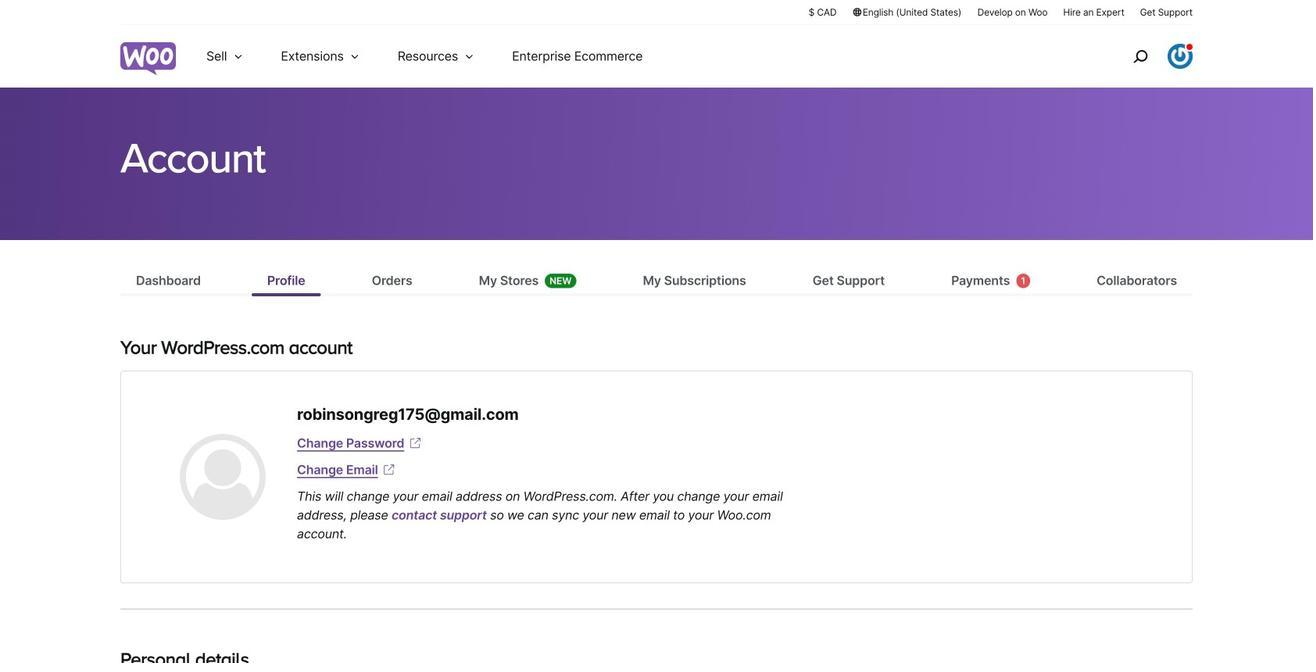 Task type: vqa. For each thing, say whether or not it's contained in the screenshot.
right /
no



Task type: locate. For each thing, give the bounding box(es) containing it.
open account menu image
[[1168, 44, 1193, 69]]

external link image
[[408, 436, 423, 451]]

search image
[[1129, 44, 1154, 69]]

service navigation menu element
[[1100, 31, 1193, 82]]

external link image
[[381, 462, 397, 478]]

gravatar image image
[[180, 434, 266, 520]]



